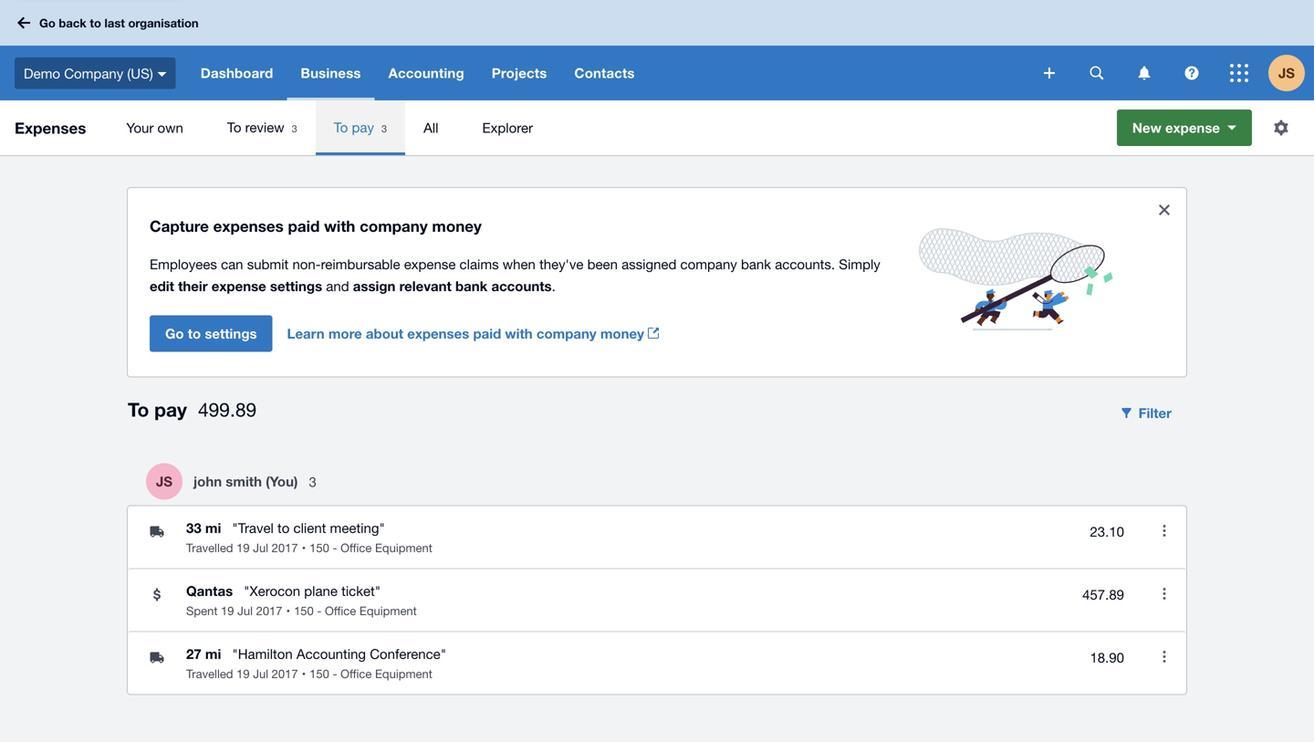 Task type: vqa. For each thing, say whether or not it's contained in the screenshot.
33 mi Travelled 19 Jul 2017 • 150 - Office Equipment
yes



Task type: locate. For each thing, give the bounding box(es) containing it.
expense right new on the right
[[1166, 120, 1221, 136]]

accounting
[[389, 65, 464, 81], [297, 646, 366, 662]]

0 vertical spatial equipment
[[375, 541, 433, 555]]

0 vertical spatial accounting
[[389, 65, 464, 81]]

1 vertical spatial expense
[[404, 256, 456, 272]]

pay inside option
[[352, 119, 374, 135]]

1 horizontal spatial money
[[601, 325, 644, 342]]

to left last
[[90, 16, 101, 30]]

simply
[[839, 256, 881, 272]]

2 vertical spatial jul
[[253, 667, 268, 681]]

company up reimbursable
[[360, 217, 428, 235]]

jul down "travel
[[253, 541, 268, 555]]

to pay option
[[316, 100, 405, 155]]

mi for 27 mi
[[205, 646, 221, 662]]

27 mi
[[186, 646, 221, 662]]

1 horizontal spatial company
[[537, 325, 597, 342]]

company
[[360, 217, 428, 235], [681, 256, 737, 272], [537, 325, 597, 342]]

accounting inside popup button
[[389, 65, 464, 81]]

see more options image
[[1147, 512, 1183, 549], [1147, 638, 1183, 675]]

0 vertical spatial expense
[[1166, 120, 1221, 136]]

to left 499.89
[[128, 398, 149, 421]]

0 vertical spatial to
[[90, 16, 101, 30]]

0 horizontal spatial expenses
[[213, 217, 284, 235]]

money
[[432, 217, 482, 235], [601, 325, 644, 342]]

expenses down relevant
[[407, 325, 469, 342]]

3 inside to pay 3
[[382, 123, 387, 134]]

1 travelled 19 jul 2017 • 150 - office equipment from the top
[[186, 541, 433, 555]]

3
[[292, 123, 297, 134], [382, 123, 387, 134], [309, 474, 317, 490]]

1 vertical spatial 2017
[[256, 604, 283, 618]]

0 vertical spatial settings
[[270, 278, 322, 294]]

all button
[[405, 100, 464, 155]]

3 inside to review 3
[[292, 123, 297, 134]]

their
[[178, 278, 208, 294]]

travelled 19 jul 2017 • 150 - office equipment down "hamilton accounting conference"
[[186, 667, 433, 681]]

capture
[[150, 217, 209, 235]]

company inside employees can submit non-reimbursable expense claims when they've been assigned company bank accounts. simply edit their expense settings and assign relevant bank accounts .
[[681, 256, 737, 272]]

see more options image for 27 mi
[[1147, 638, 1183, 675]]

- down "hamilton accounting conference"
[[333, 667, 337, 681]]

0 vertical spatial go
[[39, 16, 56, 30]]

go left back on the left of page
[[39, 16, 56, 30]]

equipment down ticket"
[[360, 604, 417, 618]]

to inside go to settings button
[[188, 325, 201, 342]]

2 travelled from the top
[[186, 667, 233, 681]]

see more options image right 18.90
[[1147, 638, 1183, 675]]

0 horizontal spatial settings
[[205, 325, 257, 342]]

expense
[[1166, 120, 1221, 136], [404, 256, 456, 272], [212, 278, 266, 294]]

1 vertical spatial travelled 19 jul 2017 • 150 - office equipment
[[186, 667, 433, 681]]

go
[[39, 16, 56, 30], [165, 325, 184, 342]]

0 vertical spatial bank
[[741, 256, 771, 272]]

travelled
[[186, 541, 233, 555], [186, 667, 233, 681]]

js up settings menu image
[[1279, 65, 1295, 81]]

your
[[126, 120, 154, 136]]

0 vertical spatial 2017
[[272, 541, 298, 555]]

accounting up all
[[389, 65, 464, 81]]

assign
[[353, 278, 396, 294]]

19 down "hamilton
[[237, 667, 250, 681]]

3 right (you)
[[309, 474, 317, 490]]

2 mi from the top
[[205, 646, 221, 662]]

0 vertical spatial pay
[[352, 119, 374, 135]]

1 horizontal spatial paid
[[473, 325, 501, 342]]

travelled 19 jul 2017 • 150 - office equipment for 27 mi
[[186, 667, 433, 681]]

demo
[[24, 65, 60, 81]]

learn more about expenses paid with company money
[[287, 325, 644, 342]]

mi for 33 mi
[[205, 520, 221, 536]]

0 vertical spatial travelled 19 jul 2017 • 150 - office equipment
[[186, 541, 433, 555]]

close image
[[1147, 192, 1183, 228]]

expense up relevant
[[404, 256, 456, 272]]

expense down 'can'
[[212, 278, 266, 294]]

more
[[328, 325, 362, 342]]

travelled 19 jul 2017 • 150 - office equipment
[[186, 541, 433, 555], [186, 667, 433, 681]]

3 right review
[[292, 123, 297, 134]]

postal workers catching money image
[[897, 206, 1135, 352]]

1 vertical spatial 150
[[294, 604, 314, 618]]

with down accounts
[[505, 325, 533, 342]]

travelled down 27 mi
[[186, 667, 233, 681]]

john smith (you)
[[194, 473, 298, 490]]

2 vertical spatial office
[[341, 667, 372, 681]]

0 horizontal spatial with
[[324, 217, 355, 235]]

qantas
[[186, 583, 233, 599]]

equipment
[[375, 541, 433, 555], [360, 604, 417, 618], [375, 667, 433, 681]]

1 horizontal spatial js
[[1279, 65, 1295, 81]]

company inside button
[[537, 325, 597, 342]]

0 vertical spatial -
[[333, 541, 337, 555]]

0 horizontal spatial 3
[[292, 123, 297, 134]]

150 down ""xerocon plane ticket""
[[294, 604, 314, 618]]

svg image
[[17, 17, 30, 29], [1044, 68, 1055, 79], [158, 72, 167, 76]]

1 horizontal spatial with
[[505, 325, 533, 342]]

review
[[245, 119, 284, 135]]

settings menu image
[[1263, 110, 1300, 146]]

1 horizontal spatial bank
[[741, 256, 771, 272]]

-
[[333, 541, 337, 555], [317, 604, 322, 618], [333, 667, 337, 681]]

• down "hamilton accounting conference"
[[302, 667, 306, 681]]

2017 down the "travel to client meeting"
[[272, 541, 298, 555]]

0 vertical spatial •
[[302, 541, 306, 555]]

go back to last organisation link
[[11, 7, 210, 39]]

2 vertical spatial equipment
[[375, 667, 433, 681]]

1 travelled from the top
[[186, 541, 233, 555]]

1 vertical spatial jul
[[237, 604, 253, 618]]

paid
[[288, 217, 320, 235], [473, 325, 501, 342]]

19 right "spent"
[[221, 604, 234, 618]]

to pay 3
[[334, 119, 387, 135]]

to
[[90, 16, 101, 30], [188, 325, 201, 342], [278, 520, 290, 536]]

to inside go back to last organisation link
[[90, 16, 101, 30]]

(us)
[[127, 65, 153, 81]]

equipment down "conference""
[[375, 667, 433, 681]]

0 vertical spatial office
[[341, 541, 372, 555]]

1 vertical spatial -
[[317, 604, 322, 618]]

0 vertical spatial company
[[360, 217, 428, 235]]

0 horizontal spatial pay
[[154, 398, 187, 421]]

accounting down spent 19 jul 2017 • 150 - office equipment
[[297, 646, 366, 662]]

0 horizontal spatial paid
[[288, 217, 320, 235]]

go inside button
[[165, 325, 184, 342]]

0 horizontal spatial expense
[[212, 278, 266, 294]]

0 vertical spatial js
[[1279, 65, 1295, 81]]

settings down non- in the left of the page
[[270, 278, 322, 294]]

- for 33 mi
[[333, 541, 337, 555]]

1 mi from the top
[[205, 520, 221, 536]]

paid down accounts
[[473, 325, 501, 342]]

1 horizontal spatial accounting
[[389, 65, 464, 81]]

meeting"
[[330, 520, 385, 536]]

1 vertical spatial travelled
[[186, 667, 233, 681]]

1 horizontal spatial expense
[[404, 256, 456, 272]]

employees can submit non-reimbursable expense claims when they've been assigned company bank accounts. simply edit their expense settings and assign relevant bank accounts .
[[150, 256, 881, 294]]

plane
[[304, 583, 338, 599]]

spent 19 jul 2017 • 150 - office equipment
[[186, 604, 417, 618]]

group containing to review
[[108, 100, 1103, 155]]

1 horizontal spatial pay
[[352, 119, 374, 135]]

bank down the claims
[[456, 278, 488, 294]]

see more options image right 23.10
[[1147, 512, 1183, 549]]

0 vertical spatial paid
[[288, 217, 320, 235]]

1 horizontal spatial go
[[165, 325, 184, 342]]

0 horizontal spatial go
[[39, 16, 56, 30]]

expenses
[[15, 119, 86, 137]]

banner
[[0, 0, 1315, 100]]

travelled down 33 mi
[[186, 541, 233, 555]]

group
[[108, 100, 1103, 155]]

19 down "travel
[[237, 541, 250, 555]]

john
[[194, 473, 222, 490]]

2 vertical spatial -
[[333, 667, 337, 681]]

1 horizontal spatial settings
[[270, 278, 322, 294]]

1 vertical spatial with
[[505, 325, 533, 342]]

3 for review
[[292, 123, 297, 134]]

projects
[[492, 65, 547, 81]]

svg image inside demo company (us) popup button
[[158, 72, 167, 76]]

• down the "travel to client meeting"
[[302, 541, 306, 555]]

0 horizontal spatial to
[[90, 16, 101, 30]]

go down edit
[[165, 325, 184, 342]]

2 vertical spatial company
[[537, 325, 597, 342]]

2 horizontal spatial expense
[[1166, 120, 1221, 136]]

150 for 27 mi
[[310, 667, 329, 681]]

2 vertical spatial 19
[[237, 667, 250, 681]]

office down meeting"
[[341, 541, 372, 555]]

jul down "xerocon
[[237, 604, 253, 618]]

office
[[341, 541, 372, 555], [325, 604, 356, 618], [341, 667, 372, 681]]

js
[[1279, 65, 1295, 81], [156, 473, 173, 490]]

to
[[227, 119, 241, 135], [334, 119, 348, 135], [128, 398, 149, 421]]

150 down client
[[310, 541, 329, 555]]

1 vertical spatial mi
[[205, 646, 221, 662]]

js left john
[[156, 473, 173, 490]]

mi right 33
[[205, 520, 221, 536]]

jul
[[253, 541, 268, 555], [237, 604, 253, 618], [253, 667, 268, 681]]

to left client
[[278, 520, 290, 536]]

150 for 33 mi
[[310, 541, 329, 555]]

filter button
[[1108, 395, 1187, 431]]

company right assigned
[[681, 256, 737, 272]]

office down plane
[[325, 604, 356, 618]]

expenses up 'can'
[[213, 217, 284, 235]]

pay left 499.89
[[154, 398, 187, 421]]

0 horizontal spatial js
[[156, 473, 173, 490]]

mi right "27"
[[205, 646, 221, 662]]

• for 27 mi
[[302, 667, 306, 681]]

0 horizontal spatial svg image
[[17, 17, 30, 29]]

0 vertical spatial see more options image
[[1147, 512, 1183, 549]]

2 vertical spatial 2017
[[272, 667, 298, 681]]

0 vertical spatial money
[[432, 217, 482, 235]]

money inside button
[[601, 325, 644, 342]]

1 vertical spatial pay
[[154, 398, 187, 421]]

travelled 19 jul 2017 • 150 - office equipment down client
[[186, 541, 433, 555]]

2017
[[272, 541, 298, 555], [256, 604, 283, 618], [272, 667, 298, 681]]

1 horizontal spatial to
[[188, 325, 201, 342]]

office down "hamilton accounting conference"
[[341, 667, 372, 681]]

money down been
[[601, 325, 644, 342]]

office for 33 mi
[[341, 541, 372, 555]]

27
[[186, 646, 201, 662]]

2017 down "xerocon
[[256, 604, 283, 618]]

2 horizontal spatial svg image
[[1044, 68, 1055, 79]]

company down .
[[537, 325, 597, 342]]

settings
[[270, 278, 322, 294], [205, 325, 257, 342]]

2017 for 33 mi
[[272, 541, 298, 555]]

1 horizontal spatial to
[[227, 119, 241, 135]]

2 horizontal spatial to
[[278, 520, 290, 536]]

0 vertical spatial 150
[[310, 541, 329, 555]]

2 see more options image from the top
[[1147, 638, 1183, 675]]

0 vertical spatial jul
[[253, 541, 268, 555]]

0 horizontal spatial money
[[432, 217, 482, 235]]

demo company (us)
[[24, 65, 153, 81]]

equipment for 27 mi
[[375, 667, 433, 681]]

jul for 27 mi
[[253, 667, 268, 681]]

0 vertical spatial mi
[[205, 520, 221, 536]]

1 horizontal spatial svg image
[[158, 72, 167, 76]]

0 horizontal spatial to
[[128, 398, 149, 421]]

and
[[326, 278, 349, 294]]

2017 down "hamilton
[[272, 667, 298, 681]]

paid inside button
[[473, 325, 501, 342]]

to down the business
[[334, 119, 348, 135]]

money up the claims
[[432, 217, 482, 235]]

1 vertical spatial see more options image
[[1147, 638, 1183, 675]]

457.89
[[1083, 587, 1125, 603]]

js inside popup button
[[1279, 65, 1295, 81]]

2 vertical spatial to
[[278, 520, 290, 536]]

pay
[[352, 119, 374, 135], [154, 398, 187, 421]]

to down their
[[188, 325, 201, 342]]

with up reimbursable
[[324, 217, 355, 235]]

1 vertical spatial company
[[681, 256, 737, 272]]

• down "xerocon
[[286, 604, 290, 618]]

1 vertical spatial paid
[[473, 325, 501, 342]]

travelled for 27
[[186, 667, 233, 681]]

1 see more options image from the top
[[1147, 512, 1183, 549]]

"hamilton accounting conference"
[[232, 646, 446, 662]]

2 vertical spatial 150
[[310, 667, 329, 681]]

19 for 33 mi
[[237, 541, 250, 555]]

svg image
[[1231, 64, 1249, 82], [1090, 66, 1104, 80], [1139, 66, 1151, 80], [1185, 66, 1199, 80]]

been
[[588, 256, 618, 272]]

2 vertical spatial •
[[302, 667, 306, 681]]

1 vertical spatial settings
[[205, 325, 257, 342]]

expense inside popup button
[[1166, 120, 1221, 136]]

- down plane
[[317, 604, 322, 618]]

1 vertical spatial office
[[325, 604, 356, 618]]

2 horizontal spatial 3
[[382, 123, 387, 134]]

travelled 19 jul 2017 • 150 - office equipment for 33 mi
[[186, 541, 433, 555]]

150 down "hamilton accounting conference"
[[310, 667, 329, 681]]

with
[[324, 217, 355, 235], [505, 325, 533, 342]]

0 horizontal spatial company
[[360, 217, 428, 235]]

when
[[503, 256, 536, 272]]

1 vertical spatial expenses
[[407, 325, 469, 342]]

expenses
[[213, 217, 284, 235], [407, 325, 469, 342]]

settings down their
[[205, 325, 257, 342]]

0 vertical spatial 19
[[237, 541, 250, 555]]

2 horizontal spatial company
[[681, 256, 737, 272]]

2 horizontal spatial to
[[334, 119, 348, 135]]

1 horizontal spatial expenses
[[407, 325, 469, 342]]

1 vertical spatial go
[[165, 325, 184, 342]]

1 vertical spatial accounting
[[297, 646, 366, 662]]

"travel
[[232, 520, 274, 536]]

to for "travel to client meeting"
[[278, 520, 290, 536]]

organisation
[[128, 16, 199, 30]]

1 vertical spatial js
[[156, 473, 173, 490]]

bank left accounts.
[[741, 256, 771, 272]]

2017 for 27 mi
[[272, 667, 298, 681]]

new expense button
[[1117, 110, 1252, 146]]

to for go to settings
[[188, 325, 201, 342]]

capture expenses paid with company money status
[[128, 188, 1187, 377]]

.
[[552, 278, 556, 294]]

to left review
[[227, 119, 241, 135]]

- down meeting"
[[333, 541, 337, 555]]

0 horizontal spatial bank
[[456, 278, 488, 294]]

33
[[186, 520, 201, 536]]

3 left all
[[382, 123, 387, 134]]

1 vertical spatial money
[[601, 325, 644, 342]]

"hamilton
[[232, 646, 293, 662]]

last
[[105, 16, 125, 30]]

0 vertical spatial travelled
[[186, 541, 233, 555]]

to inside option
[[334, 119, 348, 135]]

equipment down meeting"
[[375, 541, 433, 555]]

499.89
[[198, 398, 257, 421]]

2 travelled 19 jul 2017 • 150 - office equipment from the top
[[186, 667, 433, 681]]

pay down business popup button
[[352, 119, 374, 135]]

demo company (us) button
[[0, 46, 187, 100]]

can
[[221, 256, 243, 272]]

paid up non- in the left of the page
[[288, 217, 320, 235]]

jul down "hamilton
[[253, 667, 268, 681]]

your own button
[[108, 100, 209, 155]]

1 vertical spatial to
[[188, 325, 201, 342]]



Task type: describe. For each thing, give the bounding box(es) containing it.
svg image inside go back to last organisation link
[[17, 17, 30, 29]]

new
[[1133, 120, 1162, 136]]

equipment for 33 mi
[[375, 541, 433, 555]]

to for to review 3
[[227, 119, 241, 135]]

3 for pay
[[382, 123, 387, 134]]

they've
[[540, 256, 584, 272]]

see more options image for 33 mi
[[1147, 512, 1183, 549]]

dashboard
[[201, 65, 273, 81]]

1 vertical spatial equipment
[[360, 604, 417, 618]]

reimbursable
[[321, 256, 400, 272]]

33 mi
[[186, 520, 221, 536]]

see more options image
[[1147, 575, 1183, 612]]

"travel to client meeting"
[[232, 520, 385, 536]]

own
[[158, 120, 183, 136]]

non-
[[293, 256, 321, 272]]

go to settings
[[165, 325, 257, 342]]

settings inside button
[[205, 325, 257, 342]]

18.90
[[1090, 650, 1125, 666]]

relevant
[[399, 278, 452, 294]]

business button
[[287, 46, 375, 100]]

learn
[[287, 325, 325, 342]]

learn more about expenses paid with company money link
[[287, 315, 674, 352]]

- for 27 mi
[[333, 667, 337, 681]]

capture expenses paid with company money
[[150, 217, 482, 235]]

0 vertical spatial with
[[324, 217, 355, 235]]

go for go back to last organisation
[[39, 16, 56, 30]]

explorer button
[[464, 100, 559, 155]]

learn more about expenses paid with company money button
[[287, 315, 674, 352]]

contacts button
[[561, 46, 649, 100]]

accounts.
[[775, 256, 835, 272]]

conference"
[[370, 646, 446, 662]]

travelled for 33
[[186, 541, 233, 555]]

with inside button
[[505, 325, 533, 342]]

pay for to pay
[[154, 398, 187, 421]]

"xerocon plane ticket"
[[244, 583, 381, 599]]

to pay
[[128, 398, 187, 421]]

claims
[[460, 256, 499, 272]]

contacts
[[575, 65, 635, 81]]

client
[[294, 520, 326, 536]]

go to settings link
[[150, 315, 287, 352]]

accounts
[[492, 278, 552, 294]]

banner containing dashboard
[[0, 0, 1315, 100]]

back
[[59, 16, 87, 30]]

go back to last organisation
[[39, 16, 199, 30]]

ticket"
[[341, 583, 381, 599]]

company
[[64, 65, 123, 81]]

to review 3
[[227, 119, 297, 135]]

your own
[[126, 120, 183, 136]]

submit
[[247, 256, 289, 272]]

• for 33 mi
[[302, 541, 306, 555]]

"xerocon
[[244, 583, 300, 599]]

(you)
[[266, 473, 298, 490]]

to for to pay
[[128, 398, 149, 421]]

js button
[[1269, 46, 1315, 100]]

smith
[[226, 473, 262, 490]]

projects button
[[478, 46, 561, 100]]

dashboard link
[[187, 46, 287, 100]]

0 vertical spatial expenses
[[213, 217, 284, 235]]

1 vertical spatial •
[[286, 604, 290, 618]]

filter
[[1139, 405, 1172, 421]]

edit
[[150, 278, 174, 294]]

0 horizontal spatial accounting
[[297, 646, 366, 662]]

business
[[301, 65, 361, 81]]

new expense
[[1133, 120, 1221, 136]]

go to settings button
[[150, 315, 273, 352]]

accounting button
[[375, 46, 478, 100]]

assigned
[[622, 256, 677, 272]]

expenses inside button
[[407, 325, 469, 342]]

to for to pay 3
[[334, 119, 348, 135]]

settings inside employees can submit non-reimbursable expense claims when they've been assigned company bank accounts. simply edit their expense settings and assign relevant bank accounts .
[[270, 278, 322, 294]]

2 vertical spatial expense
[[212, 278, 266, 294]]

pay for to pay 3
[[352, 119, 374, 135]]

office for 27 mi
[[341, 667, 372, 681]]

all
[[424, 120, 439, 136]]

1 vertical spatial 19
[[221, 604, 234, 618]]

employees
[[150, 256, 217, 272]]

23.10
[[1090, 524, 1125, 540]]

jul for 33 mi
[[253, 541, 268, 555]]

19 for 27 mi
[[237, 667, 250, 681]]

1 vertical spatial bank
[[456, 278, 488, 294]]

about
[[366, 325, 404, 342]]

explorer
[[482, 120, 533, 136]]

1 horizontal spatial 3
[[309, 474, 317, 490]]

spent
[[186, 604, 218, 618]]

go for go to settings
[[165, 325, 184, 342]]



